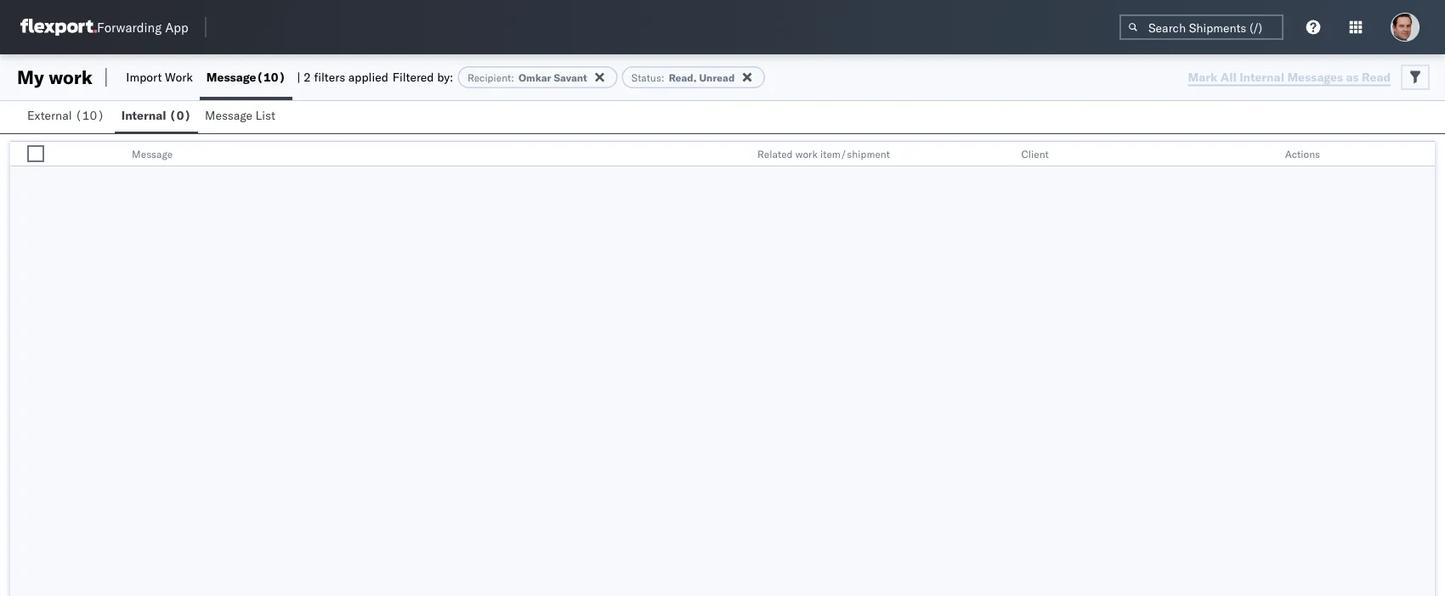 Task type: describe. For each thing, give the bounding box(es) containing it.
: for recipient
[[511, 71, 514, 84]]

Search Shipments (/) text field
[[1120, 14, 1284, 40]]

work
[[165, 70, 193, 85]]

internal (0)
[[121, 108, 191, 123]]

resize handle column header for client
[[1256, 142, 1277, 168]]

(0)
[[169, 108, 191, 123]]

external (10) button
[[20, 100, 115, 133]]

message list
[[205, 108, 275, 123]]

message for (10)
[[206, 70, 256, 85]]

flexport. image
[[20, 19, 97, 36]]

list
[[256, 108, 275, 123]]

internal (0) button
[[115, 100, 198, 133]]

by:
[[437, 70, 454, 85]]

: for status
[[661, 71, 665, 84]]

import work button
[[119, 54, 200, 100]]

recipient
[[468, 71, 511, 84]]

related work item/shipment
[[758, 148, 890, 160]]

read,
[[669, 71, 697, 84]]

recipient : omkar savant
[[468, 71, 587, 84]]

forwarding
[[97, 19, 162, 35]]

omkar
[[519, 71, 551, 84]]

message list button
[[198, 100, 285, 133]]

|
[[297, 70, 301, 85]]

internal
[[121, 108, 166, 123]]

savant
[[554, 71, 587, 84]]



Task type: vqa. For each thing, say whether or not it's contained in the screenshot.
23 related to HLXU8034992
no



Task type: locate. For each thing, give the bounding box(es) containing it.
status
[[632, 71, 661, 84]]

(10) for external (10)
[[75, 108, 104, 123]]

message left list on the top left
[[205, 108, 253, 123]]

0 horizontal spatial :
[[511, 71, 514, 84]]

work
[[49, 65, 93, 89], [796, 148, 818, 160]]

related
[[758, 148, 793, 160]]

5 resize handle column header from the left
[[1415, 142, 1435, 168]]

1 resize handle column header from the left
[[69, 142, 89, 168]]

external (10)
[[27, 108, 104, 123]]

message for list
[[205, 108, 253, 123]]

resize handle column header for message
[[729, 142, 749, 168]]

filters
[[314, 70, 345, 85]]

| 2 filters applied filtered by:
[[297, 70, 454, 85]]

my work
[[17, 65, 93, 89]]

: left read,
[[661, 71, 665, 84]]

message inside message list button
[[205, 108, 253, 123]]

work for related
[[796, 148, 818, 160]]

0 vertical spatial message
[[206, 70, 256, 85]]

1 vertical spatial message
[[205, 108, 253, 123]]

(10)
[[256, 70, 286, 85], [75, 108, 104, 123]]

import
[[126, 70, 162, 85]]

1 : from the left
[[511, 71, 514, 84]]

external
[[27, 108, 72, 123]]

0 vertical spatial work
[[49, 65, 93, 89]]

(10) inside button
[[75, 108, 104, 123]]

actions
[[1285, 148, 1321, 160]]

0 horizontal spatial work
[[49, 65, 93, 89]]

(10) right external
[[75, 108, 104, 123]]

item/shipment
[[821, 148, 890, 160]]

2
[[304, 70, 311, 85]]

forwarding app link
[[20, 19, 188, 36]]

0 vertical spatial (10)
[[256, 70, 286, 85]]

(10) left |
[[256, 70, 286, 85]]

:
[[511, 71, 514, 84], [661, 71, 665, 84]]

: left the omkar
[[511, 71, 514, 84]]

work for my
[[49, 65, 93, 89]]

1 horizontal spatial :
[[661, 71, 665, 84]]

2 vertical spatial message
[[132, 148, 173, 160]]

resize handle column header for actions
[[1415, 142, 1435, 168]]

import work
[[126, 70, 193, 85]]

app
[[165, 19, 188, 35]]

message
[[206, 70, 256, 85], [205, 108, 253, 123], [132, 148, 173, 160]]

filtered
[[393, 70, 434, 85]]

message down 'internal (0)' button
[[132, 148, 173, 160]]

1 horizontal spatial (10)
[[256, 70, 286, 85]]

my
[[17, 65, 44, 89]]

client
[[1021, 148, 1049, 160]]

1 vertical spatial work
[[796, 148, 818, 160]]

resize handle column header
[[69, 142, 89, 168], [729, 142, 749, 168], [993, 142, 1013, 168], [1256, 142, 1277, 168], [1415, 142, 1435, 168]]

1 vertical spatial (10)
[[75, 108, 104, 123]]

4 resize handle column header from the left
[[1256, 142, 1277, 168]]

0 horizontal spatial (10)
[[75, 108, 104, 123]]

unread
[[699, 71, 735, 84]]

2 resize handle column header from the left
[[729, 142, 749, 168]]

forwarding app
[[97, 19, 188, 35]]

2 : from the left
[[661, 71, 665, 84]]

1 horizontal spatial work
[[796, 148, 818, 160]]

work right related
[[796, 148, 818, 160]]

None checkbox
[[27, 145, 44, 162]]

status : read, unread
[[632, 71, 735, 84]]

message (10)
[[206, 70, 286, 85]]

work up external (10)
[[49, 65, 93, 89]]

applied
[[348, 70, 388, 85]]

message up message list
[[206, 70, 256, 85]]

3 resize handle column header from the left
[[993, 142, 1013, 168]]

resize handle column header for related work item/shipment
[[993, 142, 1013, 168]]

(10) for message (10)
[[256, 70, 286, 85]]



